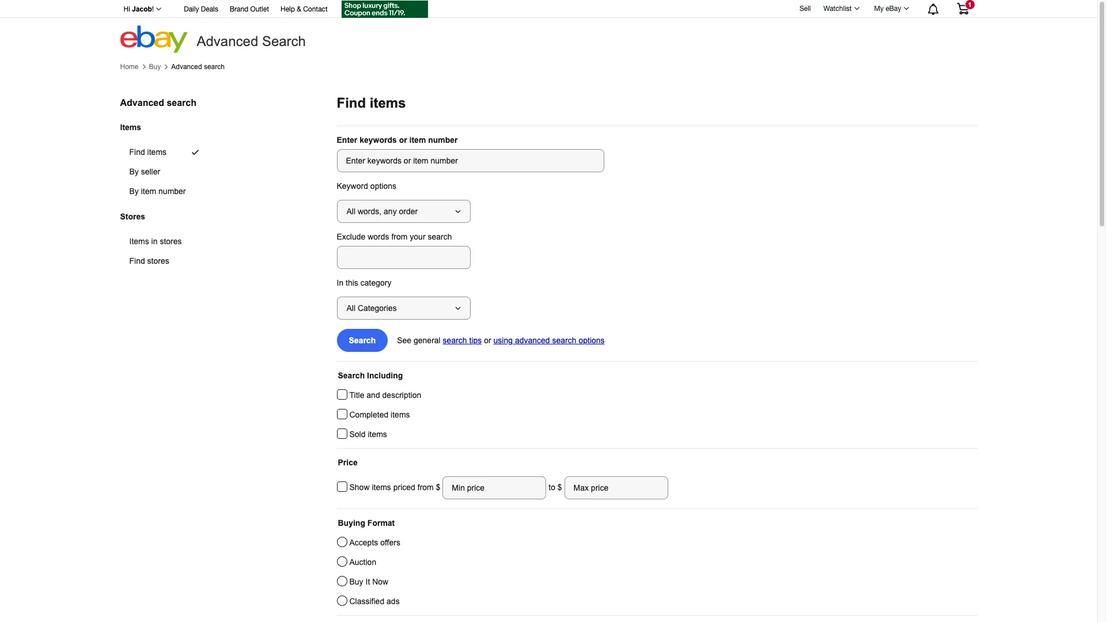 Task type: describe. For each thing, give the bounding box(es) containing it.
by item number
[[129, 187, 186, 196]]

0 horizontal spatial from
[[391, 232, 408, 241]]

Enter minimum price range value, $ text field
[[443, 476, 546, 499]]

items down 'completed items'
[[368, 430, 387, 439]]

keyword
[[337, 181, 368, 191]]

this
[[346, 278, 358, 287]]

category
[[360, 278, 391, 287]]

items in stores
[[129, 237, 182, 246]]

advanced search
[[197, 33, 306, 49]]

seller
[[141, 167, 160, 176]]

get the coupon image
[[342, 1, 428, 18]]

see general search tips or using advanced search options
[[397, 336, 605, 345]]

buy for buy it now
[[349, 577, 363, 586]]

help
[[281, 5, 295, 13]]

title and description
[[349, 391, 421, 400]]

my ebay link
[[868, 2, 914, 16]]

search right advanced
[[552, 336, 576, 345]]

to $
[[546, 483, 564, 492]]

1 vertical spatial advanced search
[[120, 98, 196, 108]]

completed
[[349, 410, 388, 419]]

words
[[368, 232, 389, 241]]

keyword options
[[337, 181, 396, 191]]

brand outlet link
[[230, 3, 269, 16]]

show
[[349, 483, 370, 492]]

format
[[367, 519, 395, 528]]

find for find stores link
[[129, 257, 145, 266]]

classified
[[349, 597, 384, 606]]

buy link
[[149, 63, 161, 71]]

&
[[297, 5, 301, 13]]

brand
[[230, 5, 248, 13]]

1 link
[[950, 0, 976, 17]]

watchlist link
[[817, 2, 865, 16]]

1 horizontal spatial from
[[418, 483, 434, 492]]

1 vertical spatial item
[[141, 187, 156, 196]]

using
[[493, 336, 513, 345]]

0 vertical spatial item
[[409, 135, 426, 145]]

0 vertical spatial options
[[370, 181, 396, 191]]

exclude
[[337, 232, 365, 241]]

see
[[397, 336, 411, 345]]

daily deals link
[[184, 3, 218, 16]]

stores
[[120, 212, 145, 221]]

tips
[[469, 336, 482, 345]]

0 vertical spatial advanced search
[[171, 63, 225, 71]]

description
[[382, 391, 421, 400]]

including
[[367, 371, 403, 380]]

title
[[349, 391, 364, 400]]

hi
[[124, 5, 130, 13]]

auction
[[349, 558, 376, 567]]

find stores link
[[120, 251, 209, 271]]

1 horizontal spatial options
[[579, 336, 605, 345]]

1 vertical spatial advanced
[[171, 63, 202, 71]]

ebay
[[886, 5, 901, 13]]

to
[[549, 483, 555, 492]]

in
[[151, 237, 158, 246]]

keywords
[[360, 135, 397, 145]]

1 vertical spatial or
[[484, 336, 491, 345]]

items down description
[[391, 410, 410, 419]]

using advanced search options link
[[493, 336, 605, 345]]

buy for buy link
[[149, 63, 161, 71]]

2 vertical spatial advanced
[[120, 98, 164, 108]]

by item number link
[[120, 182, 213, 201]]

daily deals
[[184, 5, 218, 13]]

outlet
[[250, 5, 269, 13]]

buy it now
[[349, 577, 388, 586]]

search for search button
[[349, 336, 376, 345]]

0 vertical spatial find
[[337, 95, 366, 111]]

Enter keywords or item number text field
[[337, 149, 604, 172]]

watchlist
[[824, 5, 852, 13]]

items right show
[[372, 483, 391, 492]]

price
[[338, 458, 358, 467]]

items for items in stores
[[129, 237, 149, 246]]

by for by item number
[[129, 187, 139, 196]]

2 $ from the left
[[558, 483, 562, 492]]

sold
[[349, 430, 366, 439]]

search right your
[[428, 232, 452, 241]]

1 horizontal spatial find items
[[337, 95, 406, 111]]

find stores
[[129, 257, 169, 266]]

by seller link
[[120, 162, 213, 182]]

sell link
[[794, 4, 816, 12]]



Task type: vqa. For each thing, say whether or not it's contained in the screenshot.
the watchers
no



Task type: locate. For each thing, give the bounding box(es) containing it.
buy right the home "link" in the top left of the page
[[149, 63, 161, 71]]

advanced
[[197, 33, 258, 49], [171, 63, 202, 71], [120, 98, 164, 108]]

0 vertical spatial by
[[129, 167, 139, 176]]

ads
[[387, 597, 400, 606]]

in
[[337, 278, 343, 287]]

Enter maximum price range value, $ text field
[[564, 476, 668, 499]]

in this category
[[337, 278, 391, 287]]

items in stores link
[[120, 232, 209, 251]]

buying format
[[338, 519, 395, 528]]

classified ads
[[349, 597, 400, 606]]

item down seller
[[141, 187, 156, 196]]

1 horizontal spatial buy
[[349, 577, 363, 586]]

0 vertical spatial stores
[[160, 237, 182, 246]]

by left seller
[[129, 167, 139, 176]]

from right the priced
[[418, 483, 434, 492]]

my ebay
[[874, 5, 901, 13]]

banner containing sell
[[117, 0, 977, 53]]

!
[[152, 5, 154, 13]]

0 horizontal spatial number
[[158, 187, 186, 196]]

advanced search
[[171, 63, 225, 71], [120, 98, 196, 108]]

search down advanced search link at the left of the page
[[167, 98, 196, 108]]

buy
[[149, 63, 161, 71], [349, 577, 363, 586]]

search
[[204, 63, 225, 71], [167, 98, 196, 108], [428, 232, 452, 241], [443, 336, 467, 345], [552, 336, 576, 345]]

advanced down brand
[[197, 33, 258, 49]]

1 vertical spatial search
[[349, 336, 376, 345]]

0 vertical spatial from
[[391, 232, 408, 241]]

0 horizontal spatial buy
[[149, 63, 161, 71]]

options
[[370, 181, 396, 191], [579, 336, 605, 345]]

stores down items in stores
[[147, 257, 169, 266]]

find items up seller
[[129, 148, 167, 157]]

general
[[414, 336, 441, 345]]

1 vertical spatial options
[[579, 336, 605, 345]]

0 horizontal spatial $
[[436, 483, 443, 492]]

1 horizontal spatial $
[[558, 483, 562, 492]]

advanced search down buy link
[[120, 98, 196, 108]]

0 vertical spatial items
[[120, 122, 141, 132]]

advanced search link
[[171, 63, 225, 71]]

your
[[410, 232, 425, 241]]

hi jacob !
[[124, 5, 154, 13]]

0 horizontal spatial find items
[[129, 148, 167, 157]]

find up by seller
[[129, 148, 145, 157]]

1 horizontal spatial or
[[484, 336, 491, 345]]

0 vertical spatial advanced
[[197, 33, 258, 49]]

now
[[372, 577, 388, 586]]

find up enter
[[337, 95, 366, 111]]

items
[[120, 122, 141, 132], [129, 237, 149, 246]]

2 by from the top
[[129, 187, 139, 196]]

offers
[[380, 538, 400, 547]]

number down by seller link
[[158, 187, 186, 196]]

by seller
[[129, 167, 160, 176]]

find
[[337, 95, 366, 111], [129, 148, 145, 157], [129, 257, 145, 266]]

number
[[428, 135, 458, 145], [158, 187, 186, 196]]

stores right the in
[[160, 237, 182, 246]]

it
[[366, 577, 370, 586]]

priced
[[393, 483, 415, 492]]

search down advanced search
[[204, 63, 225, 71]]

1 vertical spatial items
[[129, 237, 149, 246]]

1 vertical spatial stores
[[147, 257, 169, 266]]

find down items in stores
[[129, 257, 145, 266]]

2 vertical spatial find
[[129, 257, 145, 266]]

search including
[[338, 371, 403, 380]]

1 vertical spatial number
[[158, 187, 186, 196]]

sell
[[800, 4, 811, 12]]

1 by from the top
[[129, 167, 139, 176]]

1 horizontal spatial item
[[409, 135, 426, 145]]

contact
[[303, 5, 328, 13]]

by inside "by item number" link
[[129, 187, 139, 196]]

daily
[[184, 5, 199, 13]]

0 vertical spatial buy
[[149, 63, 161, 71]]

accepts
[[349, 538, 378, 547]]

from left your
[[391, 232, 408, 241]]

search down help
[[262, 33, 306, 49]]

search up 'title'
[[338, 371, 365, 380]]

find for find items link
[[129, 148, 145, 157]]

enter
[[337, 135, 357, 145]]

or
[[399, 135, 407, 145], [484, 336, 491, 345]]

buying
[[338, 519, 365, 528]]

exclude words from your search
[[337, 232, 452, 241]]

0 vertical spatial or
[[399, 135, 407, 145]]

0 vertical spatial find items
[[337, 95, 406, 111]]

number up the enter keywords or item number text field
[[428, 135, 458, 145]]

search button
[[337, 329, 388, 352]]

$ right to
[[558, 483, 562, 492]]

advanced right buy link
[[171, 63, 202, 71]]

1 vertical spatial by
[[129, 187, 139, 196]]

by for by seller
[[129, 167, 139, 176]]

advanced search right buy link
[[171, 63, 225, 71]]

banner
[[117, 0, 977, 53]]

0 vertical spatial number
[[428, 135, 458, 145]]

search left tips
[[443, 336, 467, 345]]

my
[[874, 5, 884, 13]]

and
[[367, 391, 380, 400]]

help & contact link
[[281, 3, 328, 16]]

items
[[370, 95, 406, 111], [147, 148, 167, 157], [391, 410, 410, 419], [368, 430, 387, 439], [372, 483, 391, 492]]

0 horizontal spatial item
[[141, 187, 156, 196]]

advanced
[[515, 336, 550, 345]]

brand outlet
[[230, 5, 269, 13]]

find items up keywords
[[337, 95, 406, 111]]

advanced down buy link
[[120, 98, 164, 108]]

search tips link
[[443, 336, 482, 345]]

items for items
[[120, 122, 141, 132]]

find items
[[337, 95, 406, 111], [129, 148, 167, 157]]

stores
[[160, 237, 182, 246], [147, 257, 169, 266]]

items up seller
[[147, 148, 167, 157]]

enter keywords or item number
[[337, 135, 458, 145]]

Exclude words from your search text field
[[337, 246, 470, 269]]

by down by seller
[[129, 187, 139, 196]]

0 horizontal spatial or
[[399, 135, 407, 145]]

0 vertical spatial search
[[262, 33, 306, 49]]

search
[[262, 33, 306, 49], [349, 336, 376, 345], [338, 371, 365, 380]]

1 horizontal spatial number
[[428, 135, 458, 145]]

sold items
[[349, 430, 387, 439]]

from
[[391, 232, 408, 241], [418, 483, 434, 492]]

items left the in
[[129, 237, 149, 246]]

items up find items link
[[120, 122, 141, 132]]

show items priced from
[[349, 483, 436, 492]]

1 vertical spatial from
[[418, 483, 434, 492]]

item right keywords
[[409, 135, 426, 145]]

search for search including
[[338, 371, 365, 380]]

item
[[409, 135, 426, 145], [141, 187, 156, 196]]

items up enter keywords or item number
[[370, 95, 406, 111]]

search inside button
[[349, 336, 376, 345]]

find items link
[[120, 142, 213, 162]]

or right tips
[[484, 336, 491, 345]]

deals
[[201, 5, 218, 13]]

account navigation
[[117, 0, 977, 20]]

help & contact
[[281, 5, 328, 13]]

1 vertical spatial find
[[129, 148, 145, 157]]

by inside by seller link
[[129, 167, 139, 176]]

home
[[120, 63, 139, 71]]

2 vertical spatial search
[[338, 371, 365, 380]]

1 $ from the left
[[436, 483, 443, 492]]

home link
[[120, 63, 139, 71]]

0 horizontal spatial options
[[370, 181, 396, 191]]

1 vertical spatial buy
[[349, 577, 363, 586]]

buy left it
[[349, 577, 363, 586]]

1 vertical spatial find items
[[129, 148, 167, 157]]

or right keywords
[[399, 135, 407, 145]]

accepts offers
[[349, 538, 400, 547]]

search up search including
[[349, 336, 376, 345]]

completed items
[[349, 410, 410, 419]]

jacob
[[132, 5, 152, 13]]

1
[[968, 1, 972, 8]]

$ right the priced
[[436, 483, 443, 492]]

by
[[129, 167, 139, 176], [129, 187, 139, 196]]



